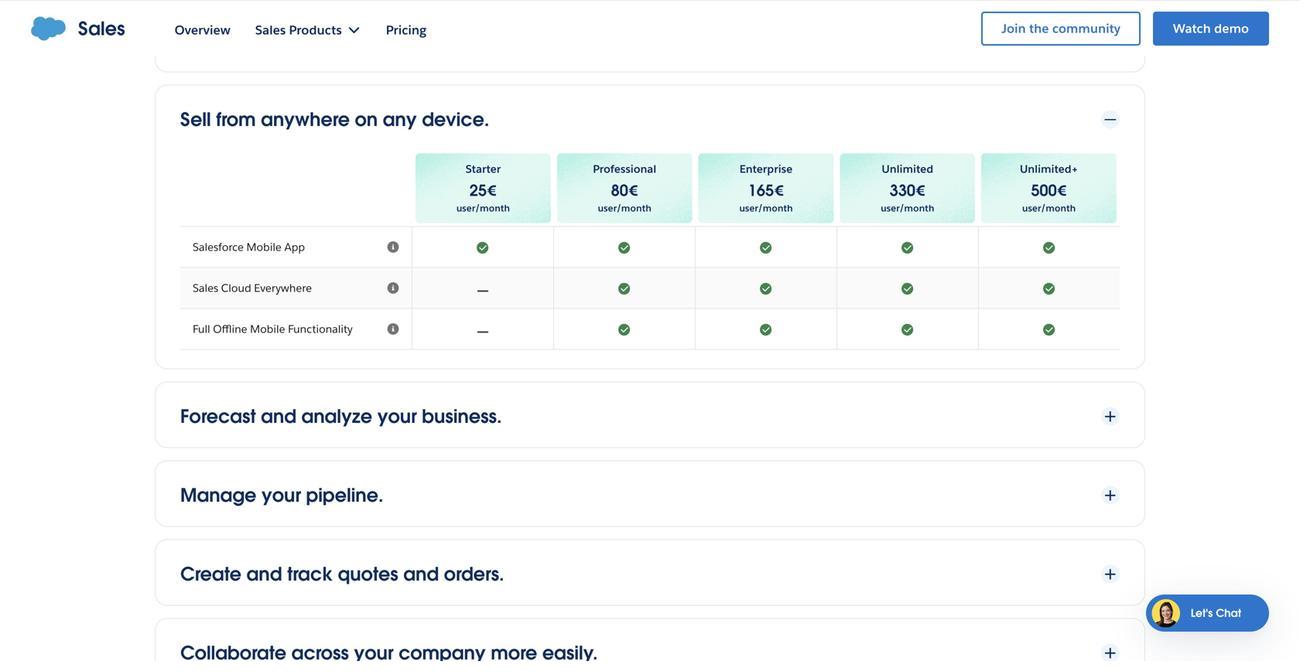 Task type: describe. For each thing, give the bounding box(es) containing it.
show more features button
[[185, 37, 1124, 52]]

not included image for topmost row
[[425, 0, 541, 11]]

row group containing salesforce mobile app
[[180, 227, 1120, 350]]

165
[[748, 181, 774, 201]]

full offline mobile functionality row
[[180, 309, 1120, 350]]

sales cloud everywhere row
[[180, 268, 1120, 309]]

anywhere
[[261, 108, 350, 132]]

on
[[355, 108, 378, 132]]

starter 25 € user/month
[[456, 162, 510, 215]]

7253
[[951, 31, 978, 44]]

contact us 00800 7253 3333
[[915, 12, 1007, 44]]

let's chat button
[[1146, 595, 1269, 632]]

professional
[[593, 162, 656, 176]]

features
[[247, 37, 290, 51]]

salesforce context menu utility navigation
[[969, 10, 1269, 47]]

show
[[185, 37, 214, 51]]

user/month for 80
[[598, 203, 651, 215]]

table containing 25
[[180, 151, 1120, 350]]

mobile inside 'row'
[[246, 240, 282, 254]]

sell
[[180, 108, 211, 132]]

chat
[[1216, 607, 1241, 621]]

offline
[[213, 322, 247, 336]]

unlimited+ 500 € user/month
[[1020, 162, 1078, 215]]

functionality
[[288, 322, 353, 336]]

user/month for 165
[[739, 203, 793, 215]]

mobile inside row
[[250, 322, 285, 336]]

enterprise
[[740, 162, 793, 176]]

sales for sales cloud everywhere
[[193, 281, 218, 295]]

500
[[1031, 181, 1057, 201]]

full offline mobile functionality
[[193, 322, 353, 336]]

show more features
[[185, 37, 290, 51]]

€ for 25
[[487, 181, 497, 201]]

full
[[193, 322, 210, 336]]

unlimited 330 € user/month
[[881, 162, 934, 215]]

salesforce
[[193, 240, 244, 254]]

sales cloud everywhere
[[193, 281, 312, 295]]

from
[[216, 108, 256, 132]]

80
[[611, 181, 628, 201]]

site tools navigation
[[887, 9, 1269, 53]]

cloud
[[221, 281, 251, 295]]

sell from anywhere on any device.
[[180, 108, 489, 132]]

wrapper image
[[1101, 110, 1120, 129]]

contact
[[933, 12, 973, 26]]

row containing 25
[[412, 151, 1120, 227]]



Task type: vqa. For each thing, say whether or not it's contained in the screenshot.
Sell faster, smarter, and more efficiently with Sales Cloud.
no



Task type: locate. For each thing, give the bounding box(es) containing it.
4 user/month from the left
[[881, 203, 934, 215]]

salesforce mobile app
[[193, 240, 305, 254]]

3 € from the left
[[774, 181, 784, 201]]

0 vertical spatial mobile
[[246, 240, 282, 254]]

1 vertical spatial sales
[[193, 281, 218, 295]]

€ inside enterprise 165 € user/month
[[774, 181, 784, 201]]

1 € from the left
[[487, 181, 497, 201]]

1 horizontal spatial sales
[[193, 281, 218, 295]]

not included image inside sales cloud everywhere row
[[425, 281, 541, 296]]

1 vertical spatial mobile
[[250, 322, 285, 336]]

mobile right offline
[[250, 322, 285, 336]]

any
[[383, 108, 417, 132]]

€ inside starter 25 € user/month
[[487, 181, 497, 201]]

contact us link
[[933, 12, 989, 26]]

€ down "unlimited"
[[915, 181, 926, 201]]

app
[[284, 240, 305, 254]]

row
[[180, 0, 1120, 24], [412, 151, 1120, 227]]

2 user/month from the left
[[598, 203, 651, 215]]

0 horizontal spatial sales
[[78, 17, 125, 41]]

€ down enterprise
[[774, 181, 784, 201]]

sales inside row
[[193, 281, 218, 295]]

€ inside "unlimited+ 500 € user/month"
[[1057, 181, 1067, 201]]

4 € from the left
[[915, 181, 926, 201]]

€ for 330
[[915, 181, 926, 201]]

unlimited+
[[1020, 162, 1078, 176]]

included image
[[708, 0, 824, 11], [850, 0, 966, 11], [991, 0, 1107, 11], [425, 240, 541, 255], [566, 240, 683, 255], [708, 240, 824, 255], [850, 240, 966, 255], [991, 240, 1107, 255], [566, 281, 683, 296], [708, 281, 824, 296], [850, 281, 966, 296], [991, 281, 1107, 296], [566, 322, 683, 337], [708, 322, 824, 337], [850, 322, 966, 337], [991, 322, 1107, 337]]

€ down professional
[[628, 181, 638, 201]]

sales inside "link"
[[78, 17, 125, 41]]

mobile
[[246, 240, 282, 254], [250, 322, 285, 336]]

0 vertical spatial row
[[180, 0, 1120, 24]]

sales
[[78, 17, 125, 41], [193, 281, 218, 295]]

row group
[[180, 227, 1120, 350]]

professional 80 € user/month
[[593, 162, 656, 215]]

not included image for "full offline mobile functionality" row
[[425, 322, 541, 337]]

unlimited
[[882, 162, 933, 176]]

3 user/month from the left
[[739, 203, 793, 215]]

€ down unlimited+
[[1057, 181, 1067, 201]]

1 user/month from the left
[[456, 203, 510, 215]]

let's
[[1191, 607, 1213, 621]]

sales for sales
[[78, 17, 125, 41]]

us
[[976, 12, 989, 26]]

€
[[487, 181, 497, 201], [628, 181, 638, 201], [774, 181, 784, 201], [915, 181, 926, 201], [1057, 181, 1067, 201]]

user/month down '165'
[[739, 203, 793, 215]]

2 € from the left
[[628, 181, 638, 201]]

5 € from the left
[[1057, 181, 1067, 201]]

user/month down 330
[[881, 203, 934, 215]]

table
[[180, 151, 1120, 350]]

€ for 165
[[774, 181, 784, 201]]

3333
[[980, 31, 1007, 44]]

sales link
[[31, 16, 125, 41]]

user/month inside "unlimited+ 500 € user/month"
[[1022, 203, 1076, 215]]

user/month for 500
[[1022, 203, 1076, 215]]

user/month
[[456, 203, 510, 215], [598, 203, 651, 215], [739, 203, 793, 215], [881, 203, 934, 215], [1022, 203, 1076, 215]]

user/month down 25
[[456, 203, 510, 215]]

not included image for sales cloud everywhere row
[[425, 281, 541, 296]]

everywhere
[[254, 281, 312, 295]]

25
[[469, 181, 487, 201]]

let's chat
[[1191, 607, 1241, 621]]

€ for 80
[[628, 181, 638, 201]]

€ for 500
[[1057, 181, 1067, 201]]

€ down the starter
[[487, 181, 497, 201]]

€ inside unlimited 330 € user/month
[[915, 181, 926, 201]]

user/month down 80
[[598, 203, 651, 215]]

more
[[217, 37, 244, 51]]

enterprise 165 € user/month
[[739, 162, 793, 215]]

00800
[[915, 31, 948, 44]]

mobile left the app
[[246, 240, 282, 254]]

user/month down '500'
[[1022, 203, 1076, 215]]

not included image inside "full offline mobile functionality" row
[[425, 322, 541, 337]]

1 vertical spatial row
[[412, 151, 1120, 227]]

not included image
[[425, 0, 541, 11], [566, 0, 683, 11], [425, 281, 541, 296], [425, 322, 541, 337]]

sell from anywhere on any device. button
[[180, 107, 1120, 132]]

starter
[[466, 162, 501, 176]]

€ inside professional 80 € user/month
[[628, 181, 638, 201]]

user/month inside professional 80 € user/month
[[598, 203, 651, 215]]

device.
[[422, 108, 489, 132]]

0 vertical spatial sales
[[78, 17, 125, 41]]

330
[[890, 181, 915, 201]]

user/month for 25
[[456, 203, 510, 215]]

5 user/month from the left
[[1022, 203, 1076, 215]]

salesforce mobile app row
[[180, 227, 1120, 268]]

user/month for 330
[[881, 203, 934, 215]]



